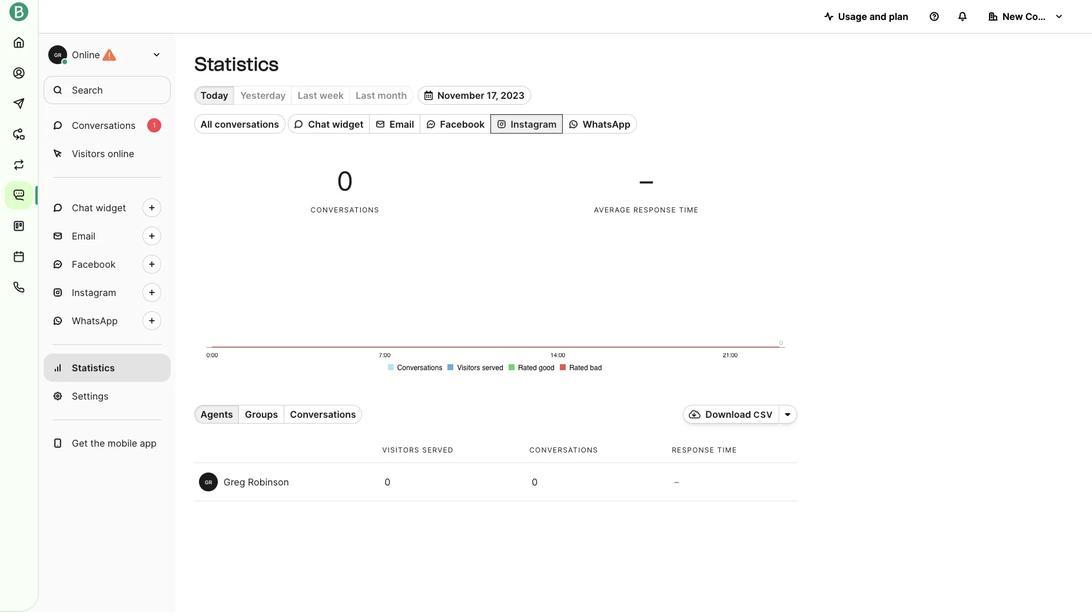 Task type: locate. For each thing, give the bounding box(es) containing it.
widget left email button
[[332, 118, 364, 130]]

visitors
[[72, 148, 105, 160], [382, 446, 420, 455]]

1 horizontal spatial –
[[675, 477, 679, 489]]

0 vertical spatial statistics
[[194, 53, 279, 75]]

facebook button
[[420, 115, 491, 134]]

instagram
[[511, 118, 557, 130], [72, 287, 116, 299]]

gr left greg
[[205, 479, 212, 486]]

0 horizontal spatial email
[[72, 230, 95, 242]]

1 horizontal spatial time
[[718, 446, 738, 455]]

plan
[[890, 11, 909, 22]]

0 vertical spatial email
[[390, 118, 414, 130]]

usage and plan button
[[815, 5, 918, 28]]

get the mobile app
[[72, 438, 157, 450]]

robinson
[[248, 477, 289, 489]]

settings link
[[44, 382, 171, 411]]

1 horizontal spatial 0
[[385, 477, 391, 489]]

1 horizontal spatial instagram
[[511, 118, 557, 130]]

1 horizontal spatial email
[[390, 118, 414, 130]]

1 vertical spatial –
[[675, 477, 679, 489]]

1 horizontal spatial chat widget
[[308, 118, 364, 130]]

1 vertical spatial widget
[[96, 202, 126, 214]]

widget inside button
[[332, 118, 364, 130]]

– down response
[[675, 477, 679, 489]]

statistics link
[[44, 354, 171, 382]]

facebook down the "november"
[[440, 118, 485, 130]]

1 vertical spatial instagram
[[72, 287, 116, 299]]

usage
[[839, 11, 868, 22]]

agents
[[201, 409, 233, 421]]

download
[[706, 409, 752, 421]]

1 vertical spatial chat widget
[[72, 202, 126, 214]]

response
[[634, 206, 677, 214]]

0 horizontal spatial instagram
[[72, 287, 116, 299]]

greg
[[224, 477, 245, 489]]

1 horizontal spatial statistics
[[194, 53, 279, 75]]

1 vertical spatial conversations
[[311, 206, 380, 214]]

1
[[153, 121, 156, 130]]

0 horizontal spatial whatsapp
[[72, 315, 118, 327]]

gr for online
[[54, 52, 61, 58]]

new company
[[1003, 11, 1070, 22]]

– up the "average response time"
[[640, 165, 653, 197]]

today button
[[194, 86, 234, 105]]

instagram down facebook link
[[72, 287, 116, 299]]

0 vertical spatial visitors
[[72, 148, 105, 160]]

1 horizontal spatial facebook
[[440, 118, 485, 130]]

widget
[[332, 118, 364, 130], [96, 202, 126, 214]]

0 vertical spatial whatsapp
[[583, 118, 631, 130]]

1 vertical spatial email
[[72, 230, 95, 242]]

–
[[640, 165, 653, 197], [675, 477, 679, 489]]

0 horizontal spatial time
[[679, 206, 699, 214]]

instagram link
[[44, 279, 171, 307]]

0 vertical spatial chat widget
[[308, 118, 364, 130]]

0 vertical spatial time
[[679, 206, 699, 214]]

instagram down 2023
[[511, 118, 557, 130]]

download csv
[[706, 409, 774, 421]]

conversations
[[72, 120, 136, 131], [290, 409, 356, 421], [530, 446, 599, 455]]

statistics up today
[[194, 53, 279, 75]]

visitors left online
[[72, 148, 105, 160]]

0 horizontal spatial statistics
[[72, 362, 115, 374]]

new company button
[[980, 5, 1074, 28]]

groups button
[[239, 405, 284, 424]]

conversations
[[215, 118, 279, 130], [311, 206, 380, 214]]

conversations button
[[284, 405, 363, 424]]

email
[[390, 118, 414, 130], [72, 230, 95, 242]]

all conversations
[[201, 118, 279, 130]]

0 horizontal spatial visitors
[[72, 148, 105, 160]]

csv
[[754, 410, 774, 420]]

visitors served
[[382, 446, 454, 455]]

0 vertical spatial instagram
[[511, 118, 557, 130]]

1 vertical spatial gr
[[205, 479, 212, 486]]

1 horizontal spatial visitors
[[382, 446, 420, 455]]

0 vertical spatial conversations
[[72, 120, 136, 131]]

0 horizontal spatial conversations
[[215, 118, 279, 130]]

statistics up settings
[[72, 362, 115, 374]]

1 vertical spatial conversations
[[290, 409, 356, 421]]

chat widget up email link
[[72, 202, 126, 214]]

the
[[90, 438, 105, 450]]

visitors left served
[[382, 446, 420, 455]]

0 vertical spatial gr
[[54, 52, 61, 58]]

time
[[679, 206, 699, 214], [718, 446, 738, 455]]

1 vertical spatial facebook
[[72, 259, 116, 270]]

facebook
[[440, 118, 485, 130], [72, 259, 116, 270]]

gr for greg robinson
[[205, 479, 212, 486]]

1 horizontal spatial conversations
[[311, 206, 380, 214]]

search link
[[44, 76, 171, 104]]

november 17, 2023 button
[[418, 86, 531, 105]]

2 horizontal spatial conversations
[[530, 446, 599, 455]]

served
[[423, 446, 454, 455]]

1 vertical spatial visitors
[[382, 446, 420, 455]]

email link
[[44, 222, 171, 250]]

0 horizontal spatial facebook
[[72, 259, 116, 270]]

0 vertical spatial chat
[[308, 118, 330, 130]]

chat widget left email button
[[308, 118, 364, 130]]

0 horizontal spatial chat
[[72, 202, 93, 214]]

0 horizontal spatial widget
[[96, 202, 126, 214]]

0 vertical spatial widget
[[332, 118, 364, 130]]

chat widget
[[308, 118, 364, 130], [72, 202, 126, 214]]

gr
[[54, 52, 61, 58], [205, 479, 212, 486]]

statistics
[[194, 53, 279, 75], [72, 362, 115, 374]]

facebook up instagram link
[[72, 259, 116, 270]]

instagram button
[[491, 115, 563, 134]]

chat inside button
[[308, 118, 330, 130]]

1 horizontal spatial conversations
[[290, 409, 356, 421]]

average response time
[[594, 206, 699, 214]]

email up facebook link
[[72, 230, 95, 242]]

0 vertical spatial facebook
[[440, 118, 485, 130]]

0 vertical spatial –
[[640, 165, 653, 197]]

0 horizontal spatial gr
[[54, 52, 61, 58]]

1 vertical spatial statistics
[[72, 362, 115, 374]]

0 horizontal spatial conversations
[[72, 120, 136, 131]]

chat widget inside button
[[308, 118, 364, 130]]

1 vertical spatial whatsapp
[[72, 315, 118, 327]]

2023
[[501, 90, 525, 101]]

1 horizontal spatial gr
[[205, 479, 212, 486]]

conversations inside button
[[215, 118, 279, 130]]

whatsapp button
[[563, 115, 637, 134]]

settings
[[72, 391, 109, 402]]

solo image
[[786, 410, 791, 420]]

whatsapp
[[583, 118, 631, 130], [72, 315, 118, 327]]

usage and plan
[[839, 11, 909, 22]]

1 horizontal spatial widget
[[332, 118, 364, 130]]

1 horizontal spatial chat
[[308, 118, 330, 130]]

0 vertical spatial conversations
[[215, 118, 279, 130]]

company
[[1026, 11, 1070, 22]]

get the mobile app link
[[44, 429, 171, 458]]

2 horizontal spatial 0
[[532, 477, 538, 489]]

1 horizontal spatial whatsapp
[[583, 118, 631, 130]]

0 horizontal spatial –
[[640, 165, 653, 197]]

widget up email link
[[96, 202, 126, 214]]

instagram inside instagram button
[[511, 118, 557, 130]]

gr left the "online"
[[54, 52, 61, 58]]

groups
[[245, 409, 278, 421]]

1 vertical spatial chat
[[72, 202, 93, 214]]

0
[[337, 165, 353, 197], [385, 477, 391, 489], [532, 477, 538, 489]]

mobile
[[108, 438, 137, 450]]

chat
[[308, 118, 330, 130], [72, 202, 93, 214]]

email left facebook button
[[390, 118, 414, 130]]



Task type: describe. For each thing, give the bounding box(es) containing it.
greg robinson
[[224, 477, 289, 489]]

response time
[[672, 446, 738, 455]]

visitors for visitors online
[[72, 148, 105, 160]]

online
[[72, 49, 100, 61]]

instagram inside instagram link
[[72, 287, 116, 299]]

all
[[201, 118, 212, 130]]

all conversations button
[[194, 115, 286, 134]]

email inside email button
[[390, 118, 414, 130]]

chat widget button
[[288, 115, 369, 134]]

app
[[140, 438, 157, 450]]

facebook inside button
[[440, 118, 485, 130]]

conversations inside 'button'
[[290, 409, 356, 421]]

email button
[[369, 115, 420, 134]]

statistics inside 'link'
[[72, 362, 115, 374]]

visitors online link
[[44, 140, 171, 168]]

today
[[201, 90, 228, 101]]

online
[[108, 148, 134, 160]]

email inside email link
[[72, 230, 95, 242]]

november 17, 2023
[[438, 90, 525, 101]]

response
[[672, 446, 715, 455]]

1 vertical spatial time
[[718, 446, 738, 455]]

17,
[[487, 90, 499, 101]]

november
[[438, 90, 485, 101]]

0 horizontal spatial 0
[[337, 165, 353, 197]]

2 vertical spatial conversations
[[530, 446, 599, 455]]

chat widget link
[[44, 194, 171, 222]]

0 horizontal spatial chat widget
[[72, 202, 126, 214]]

visitors online
[[72, 148, 134, 160]]

whatsapp link
[[44, 307, 171, 335]]

whatsapp inside "button"
[[583, 118, 631, 130]]

search
[[72, 84, 103, 96]]

new
[[1003, 11, 1024, 22]]

get
[[72, 438, 88, 450]]

and
[[870, 11, 887, 22]]

visitors for visitors served
[[382, 446, 420, 455]]

facebook link
[[44, 250, 171, 279]]

agents button
[[194, 405, 239, 424]]

average
[[594, 206, 631, 214]]



Task type: vqa. For each thing, say whether or not it's contained in the screenshot.
the top the Visitors
yes



